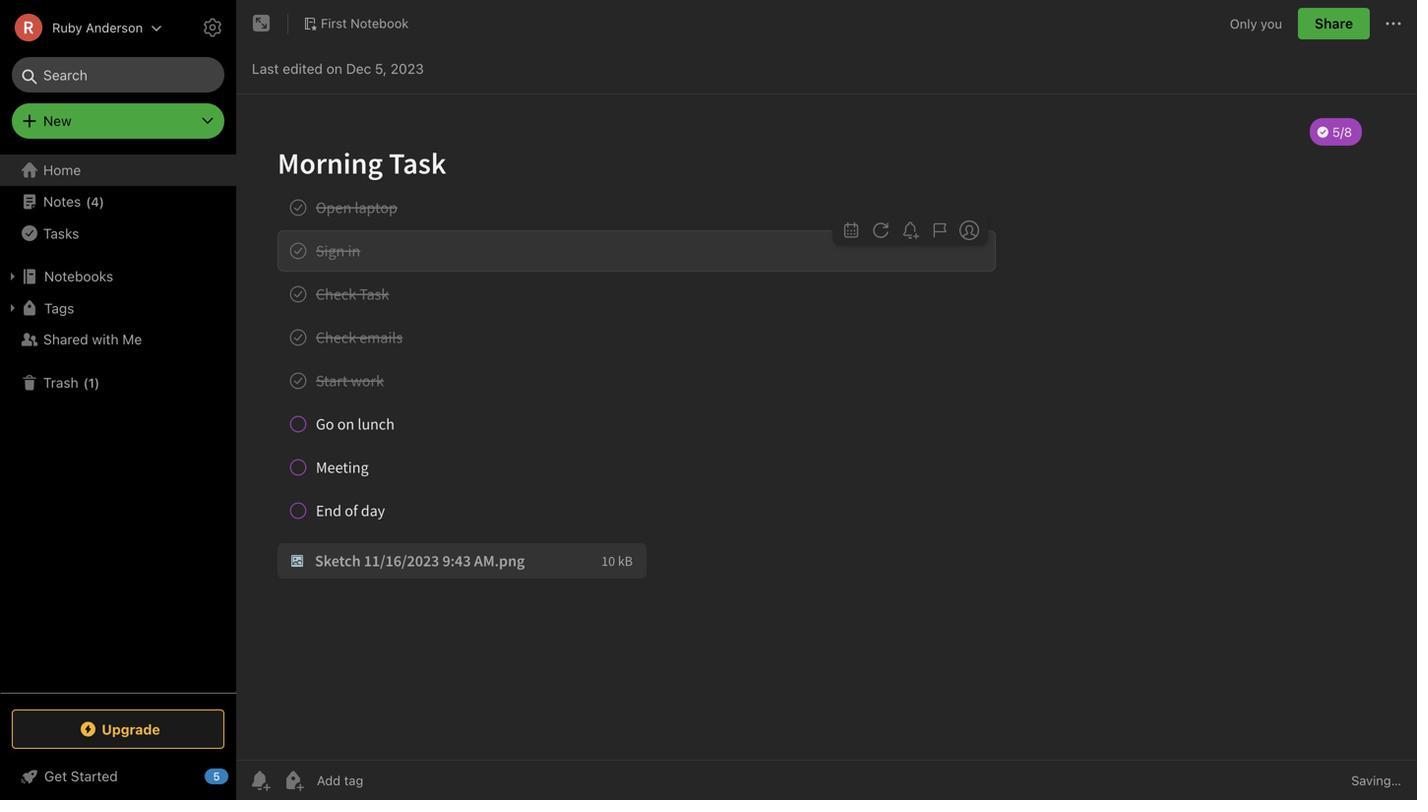 Task type: locate. For each thing, give the bounding box(es) containing it.
Add tag field
[[315, 772, 463, 789]]

0 vertical spatial (
[[86, 194, 91, 209]]

( right notes
[[86, 194, 91, 209]]

notes ( 4 )
[[43, 193, 104, 210]]

) down home link
[[99, 194, 104, 209]]

None search field
[[26, 57, 211, 93]]

note window element
[[236, 0, 1418, 800]]

first notebook
[[321, 16, 409, 31]]

first
[[321, 16, 347, 31]]

edited
[[283, 61, 323, 77]]

) inside the notes ( 4 )
[[99, 194, 104, 209]]

tree
[[0, 155, 236, 692]]

( for notes
[[86, 194, 91, 209]]

upgrade
[[102, 721, 160, 738]]

home
[[43, 162, 81, 178]]

with
[[92, 331, 119, 348]]

0 vertical spatial )
[[99, 194, 104, 209]]

expand tags image
[[5, 300, 21, 316]]

More actions field
[[1382, 8, 1406, 39]]

1 vertical spatial (
[[83, 375, 88, 390]]

ruby anderson
[[52, 20, 143, 35]]

) right trash
[[95, 375, 100, 390]]

( right trash
[[83, 375, 88, 390]]

first notebook button
[[296, 10, 416, 37]]

2023
[[391, 61, 424, 77]]

share button
[[1299, 8, 1371, 39]]

ruby
[[52, 20, 82, 35]]

tasks
[[43, 225, 79, 241]]

) inside trash ( 1 )
[[95, 375, 100, 390]]

1 vertical spatial )
[[95, 375, 100, 390]]

share
[[1315, 15, 1354, 32]]

dec
[[346, 61, 371, 77]]

notebooks link
[[0, 261, 235, 292]]

( for trash
[[83, 375, 88, 390]]

( inside trash ( 1 )
[[83, 375, 88, 390]]

tree containing home
[[0, 155, 236, 692]]

add a reminder image
[[248, 769, 272, 793]]

)
[[99, 194, 104, 209], [95, 375, 100, 390]]

notebook
[[351, 16, 409, 31]]

new
[[43, 113, 72, 129]]

expand notebooks image
[[5, 269, 21, 285]]

notebooks
[[44, 268, 113, 285]]

( inside the notes ( 4 )
[[86, 194, 91, 209]]

get
[[44, 768, 67, 785]]

) for notes
[[99, 194, 104, 209]]

(
[[86, 194, 91, 209], [83, 375, 88, 390]]



Task type: vqa. For each thing, say whether or not it's contained in the screenshot.
First
yes



Task type: describe. For each thing, give the bounding box(es) containing it.
anderson
[[86, 20, 143, 35]]

tags button
[[0, 292, 235, 324]]

trash
[[43, 375, 78, 391]]

me
[[122, 331, 142, 348]]

only
[[1231, 16, 1258, 31]]

Account field
[[0, 8, 163, 47]]

last edited on dec 5, 2023
[[252, 61, 424, 77]]

5
[[213, 770, 220, 783]]

expand note image
[[250, 12, 274, 35]]

trash ( 1 )
[[43, 375, 100, 391]]

tasks button
[[0, 218, 235, 249]]

notes
[[43, 193, 81, 210]]

new button
[[12, 103, 224, 139]]

more actions image
[[1382, 12, 1406, 35]]

on
[[327, 61, 343, 77]]

saving…
[[1352, 773, 1402, 788]]

4
[[91, 194, 99, 209]]

1
[[88, 375, 95, 390]]

5,
[[375, 61, 387, 77]]

settings image
[[201, 16, 224, 39]]

Search text field
[[26, 57, 211, 93]]

) for trash
[[95, 375, 100, 390]]

shared
[[43, 331, 88, 348]]

Help and Learning task checklist field
[[0, 761, 236, 793]]

upgrade button
[[12, 710, 224, 749]]

get started
[[44, 768, 118, 785]]

home link
[[0, 155, 236, 186]]

only you
[[1231, 16, 1283, 31]]

started
[[71, 768, 118, 785]]

shared with me
[[43, 331, 142, 348]]

add tag image
[[282, 769, 305, 793]]

Note Editor text field
[[236, 95, 1418, 760]]

click to collapse image
[[229, 764, 244, 788]]

last
[[252, 61, 279, 77]]

tags
[[44, 300, 74, 316]]

you
[[1261, 16, 1283, 31]]

shared with me link
[[0, 324, 235, 355]]



